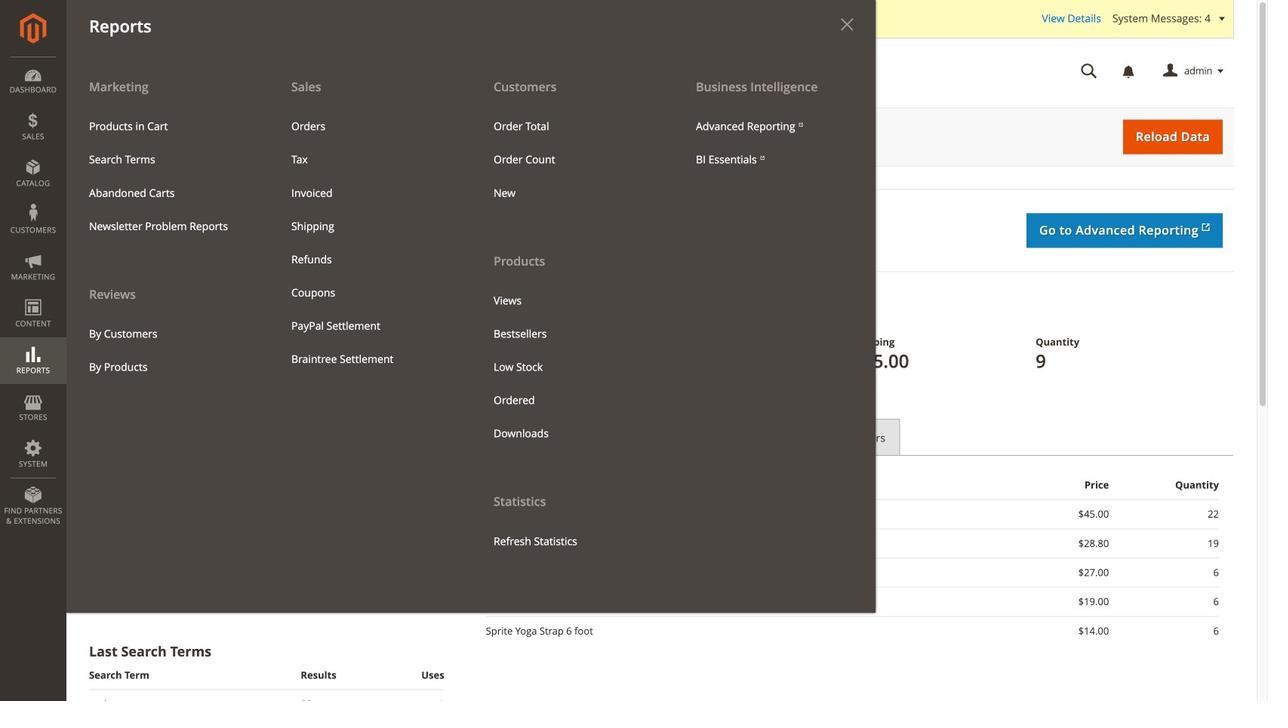 Task type: describe. For each thing, give the bounding box(es) containing it.
magento admin panel image
[[20, 13, 46, 44]]



Task type: locate. For each thing, give the bounding box(es) containing it.
menu
[[66, 69, 876, 613], [66, 69, 269, 384], [471, 69, 674, 559], [78, 110, 258, 243], [280, 110, 460, 376], [483, 110, 662, 210], [685, 110, 865, 177], [483, 284, 662, 451], [78, 318, 258, 384]]

menu bar
[[0, 0, 876, 613]]



Task type: vqa. For each thing, say whether or not it's contained in the screenshot.
tab list
no



